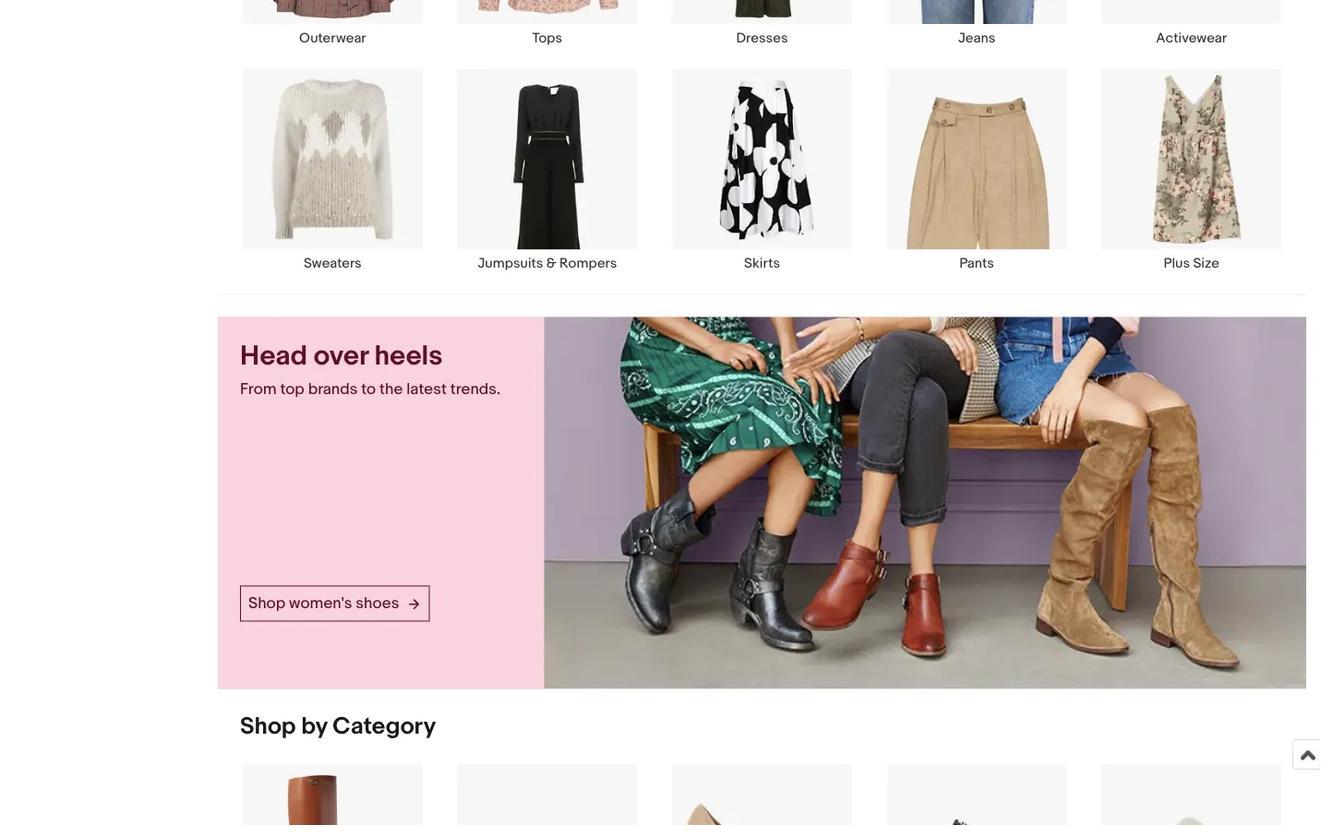 Task type: locate. For each thing, give the bounding box(es) containing it.
head
[[240, 340, 308, 373]]

plus
[[1164, 255, 1191, 272]]

trends.
[[451, 380, 501, 400]]

0 vertical spatial shop
[[248, 594, 286, 614]]

outerwear
[[299, 30, 366, 46]]

shop for shop women's shoes
[[248, 594, 286, 614]]

shop by category
[[240, 713, 436, 741]]

plus size
[[1164, 255, 1220, 272]]

1 list from the top
[[218, 0, 1307, 294]]

from
[[240, 380, 277, 400]]

shoes
[[356, 594, 400, 614]]

pants
[[960, 255, 995, 272]]

over
[[314, 340, 368, 373]]

&
[[547, 255, 557, 272]]

list
[[218, 0, 1307, 294], [218, 764, 1307, 826]]

shop
[[248, 594, 286, 614], [240, 713, 296, 741]]

tops link
[[440, 0, 655, 46]]

heels
[[375, 340, 443, 373]]

outerwear link
[[225, 0, 440, 46]]

jumpsuits
[[478, 255, 543, 272]]

tops
[[533, 30, 563, 46]]

1 vertical spatial shop
[[240, 713, 296, 741]]

activewear
[[1157, 30, 1228, 46]]

list containing outerwear
[[218, 0, 1307, 294]]

top
[[280, 380, 305, 400]]

dresses link
[[655, 0, 870, 46]]

jumpsuits & rompers
[[478, 255, 617, 272]]

shop left 'by' at the bottom left of page
[[240, 713, 296, 741]]

shop left the women's on the left of page
[[248, 594, 286, 614]]

1 vertical spatial list
[[218, 764, 1307, 826]]

0 vertical spatial list
[[218, 0, 1307, 294]]

shop women's shoes link
[[240, 586, 430, 622]]

brands
[[308, 380, 358, 400]]

to
[[361, 380, 376, 400]]



Task type: describe. For each thing, give the bounding box(es) containing it.
skirts
[[745, 255, 781, 272]]

shop women's shoes
[[248, 594, 400, 614]]

2 list from the top
[[218, 764, 1307, 826]]

plus size link
[[1085, 69, 1300, 272]]

jumpsuits & rompers link
[[440, 69, 655, 272]]

by
[[301, 713, 327, 741]]

category
[[333, 713, 436, 741]]

the
[[380, 380, 403, 400]]

head over heels from top brands to the latest trends.
[[240, 340, 501, 400]]

jeans
[[959, 30, 996, 46]]

dresses
[[737, 30, 788, 46]]

activewear link
[[1085, 0, 1300, 46]]

size
[[1194, 255, 1220, 272]]

latest
[[407, 380, 447, 400]]

shop for shop by category
[[240, 713, 296, 741]]

sweaters
[[304, 255, 362, 272]]

head over heels image
[[545, 317, 1307, 689]]

rompers
[[560, 255, 617, 272]]

sweaters link
[[225, 69, 440, 272]]

pants link
[[870, 69, 1085, 272]]

skirts link
[[655, 69, 870, 272]]

women's
[[289, 594, 352, 614]]

jeans link
[[870, 0, 1085, 46]]



Task type: vqa. For each thing, say whether or not it's contained in the screenshot.
Plus Size link
yes



